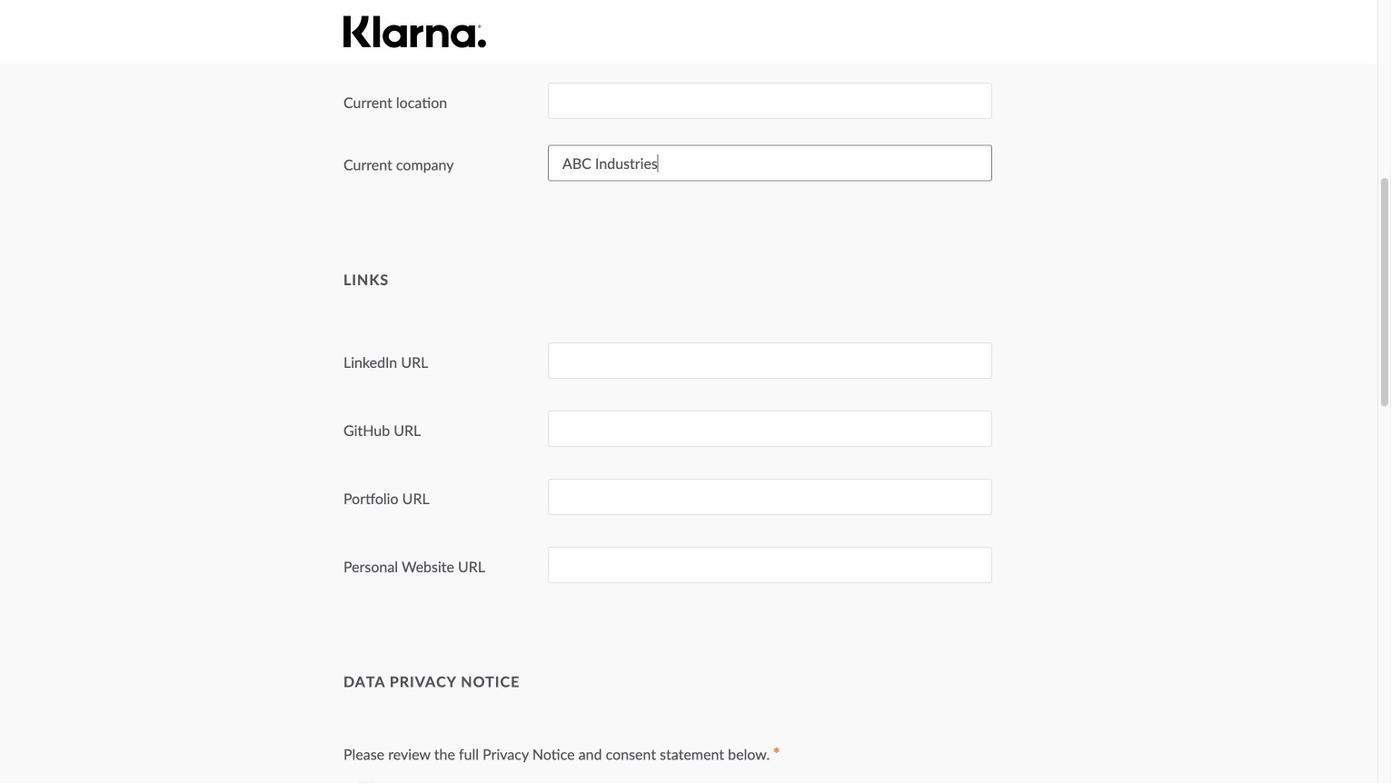 Task type: vqa. For each thing, say whether or not it's contained in the screenshot.
people.ai logo
no



Task type: locate. For each thing, give the bounding box(es) containing it.
None text field
[[548, 15, 992, 51], [548, 145, 992, 181], [548, 547, 992, 583], [548, 15, 992, 51], [548, 145, 992, 181], [548, 547, 992, 583]]

None text field
[[548, 83, 992, 119], [548, 343, 992, 379], [548, 411, 992, 447], [548, 479, 992, 515], [548, 83, 992, 119], [548, 343, 992, 379], [548, 411, 992, 447], [548, 479, 992, 515]]

klarna logo image
[[344, 16, 486, 48]]

None checkbox
[[357, 783, 375, 783]]



